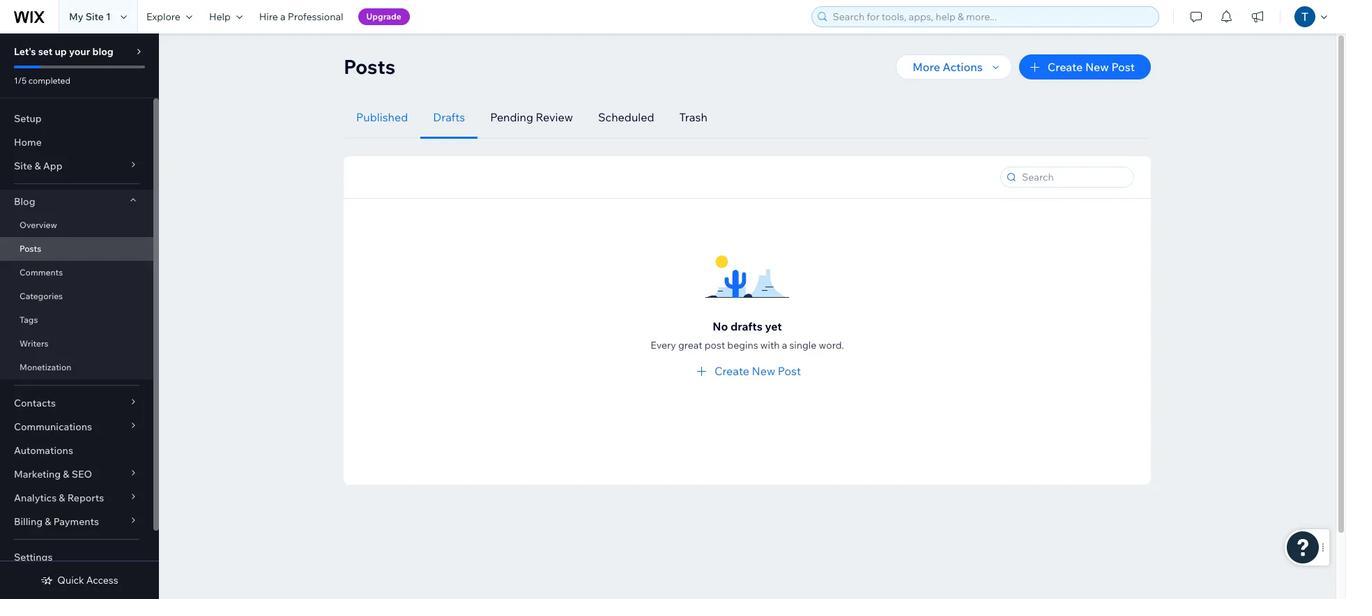 Task type: locate. For each thing, give the bounding box(es) containing it.
billing & payments
[[14, 516, 99, 528]]

1 vertical spatial new
[[752, 364, 776, 378]]

0 vertical spatial create new post
[[1048, 60, 1136, 74]]

help
[[209, 10, 231, 23]]

more actions
[[913, 60, 983, 74]]

0 horizontal spatial posts
[[20, 243, 41, 254]]

hire a professional
[[259, 10, 344, 23]]

0 vertical spatial create new post button
[[1020, 54, 1152, 80]]

new for the leftmost create new post "button"
[[752, 364, 776, 378]]

comments link
[[0, 261, 153, 285]]

published
[[356, 110, 408, 124]]

reports
[[67, 492, 104, 504]]

create new post button
[[1020, 54, 1152, 80], [694, 363, 802, 380]]

& inside popup button
[[45, 516, 51, 528]]

overview link
[[0, 213, 153, 237]]

posts down overview
[[20, 243, 41, 254]]

communications
[[14, 421, 92, 433]]

contacts
[[14, 397, 56, 409]]

a right the 'hire'
[[280, 10, 286, 23]]

setup
[[14, 112, 42, 125]]

post
[[1112, 60, 1136, 74], [778, 364, 802, 378]]

site left 1
[[86, 10, 104, 23]]

analytics & reports
[[14, 492, 104, 504]]

writers
[[20, 338, 49, 349]]

0 vertical spatial posts
[[344, 54, 396, 79]]

0 vertical spatial site
[[86, 10, 104, 23]]

site down home
[[14, 160, 32, 172]]

setup link
[[0, 107, 153, 130]]

&
[[34, 160, 41, 172], [63, 468, 69, 481], [59, 492, 65, 504], [45, 516, 51, 528]]

0 horizontal spatial create
[[715, 364, 750, 378]]

1 vertical spatial create
[[715, 364, 750, 378]]

posts
[[344, 54, 396, 79], [20, 243, 41, 254]]

0 horizontal spatial site
[[14, 160, 32, 172]]

create new post for the topmost create new post "button"
[[1048, 60, 1136, 74]]

1 horizontal spatial create
[[1048, 60, 1084, 74]]

set
[[38, 45, 53, 58]]

0 horizontal spatial create new post
[[715, 364, 802, 378]]

1/5
[[14, 75, 27, 86]]

more
[[913, 60, 941, 74]]

0 horizontal spatial new
[[752, 364, 776, 378]]

settings
[[14, 551, 53, 564]]

1 horizontal spatial post
[[1112, 60, 1136, 74]]

& left reports
[[59, 492, 65, 504]]

& for analytics
[[59, 492, 65, 504]]

1 vertical spatial site
[[14, 160, 32, 172]]

trash button
[[667, 96, 720, 139]]

post for the topmost create new post "button"
[[1112, 60, 1136, 74]]

0 vertical spatial create
[[1048, 60, 1084, 74]]

1 vertical spatial create new post button
[[694, 363, 802, 380]]

upgrade button
[[358, 8, 410, 25]]

1 horizontal spatial a
[[782, 339, 788, 352]]

writers link
[[0, 332, 153, 356]]

& left app
[[34, 160, 41, 172]]

automations link
[[0, 439, 153, 462]]

1 horizontal spatial posts
[[344, 54, 396, 79]]

a
[[280, 10, 286, 23], [782, 339, 788, 352]]

1 vertical spatial create new post
[[715, 364, 802, 378]]

single
[[790, 339, 817, 352]]

1 vertical spatial post
[[778, 364, 802, 378]]

pending review button
[[478, 96, 586, 139]]

monetization
[[20, 362, 71, 372]]

billing & payments button
[[0, 510, 153, 534]]

Search for tools, apps, help & more... field
[[829, 7, 1155, 27]]

trash
[[680, 110, 708, 124]]

create new post for the leftmost create new post "button"
[[715, 364, 802, 378]]

marketing
[[14, 468, 61, 481]]

1 horizontal spatial create new post button
[[1020, 54, 1152, 80]]

1 vertical spatial posts
[[20, 243, 41, 254]]

automations
[[14, 444, 73, 457]]

1 vertical spatial a
[[782, 339, 788, 352]]

& right billing
[[45, 516, 51, 528]]

site & app
[[14, 160, 62, 172]]

& left seo
[[63, 468, 69, 481]]

overview
[[20, 220, 57, 230]]

create for the topmost create new post "button"
[[1048, 60, 1084, 74]]

monetization link
[[0, 356, 153, 379]]

marketing & seo button
[[0, 462, 153, 486]]

let's set up your blog
[[14, 45, 114, 58]]

0 horizontal spatial a
[[280, 10, 286, 23]]

new for the topmost create new post "button"
[[1086, 60, 1110, 74]]

app
[[43, 160, 62, 172]]

a right with
[[782, 339, 788, 352]]

0 vertical spatial a
[[280, 10, 286, 23]]

tab list containing published
[[344, 96, 1135, 139]]

posts down upgrade button
[[344, 54, 396, 79]]

my
[[69, 10, 83, 23]]

site
[[86, 10, 104, 23], [14, 160, 32, 172]]

communications button
[[0, 415, 153, 439]]

0 horizontal spatial post
[[778, 364, 802, 378]]

help button
[[201, 0, 251, 33]]

create new post
[[1048, 60, 1136, 74], [715, 364, 802, 378]]

& inside dropdown button
[[34, 160, 41, 172]]

yet
[[766, 319, 782, 333]]

new
[[1086, 60, 1110, 74], [752, 364, 776, 378]]

pending review
[[491, 110, 573, 124]]

1 horizontal spatial new
[[1086, 60, 1110, 74]]

drafts
[[731, 319, 763, 333]]

1 horizontal spatial site
[[86, 10, 104, 23]]

create
[[1048, 60, 1084, 74], [715, 364, 750, 378]]

hire
[[259, 10, 278, 23]]

0 vertical spatial new
[[1086, 60, 1110, 74]]

0 vertical spatial post
[[1112, 60, 1136, 74]]

tab list
[[344, 96, 1135, 139]]

hire a professional link
[[251, 0, 352, 33]]

1 horizontal spatial create new post
[[1048, 60, 1136, 74]]

sidebar element
[[0, 33, 159, 599]]



Task type: vqa. For each thing, say whether or not it's contained in the screenshot.
Post to the top
yes



Task type: describe. For each thing, give the bounding box(es) containing it.
blog
[[14, 195, 35, 208]]

home link
[[0, 130, 153, 154]]

completed
[[28, 75, 70, 86]]

& for site
[[34, 160, 41, 172]]

actions
[[943, 60, 983, 74]]

posts inside sidebar element
[[20, 243, 41, 254]]

scheduled button
[[586, 96, 667, 139]]

every
[[651, 339, 676, 352]]

comments
[[20, 267, 63, 278]]

begins
[[728, 339, 759, 352]]

1/5 completed
[[14, 75, 70, 86]]

more actions button
[[897, 54, 1013, 80]]

scheduled
[[599, 110, 655, 124]]

post
[[705, 339, 726, 352]]

tags
[[20, 315, 38, 325]]

drafts button
[[421, 96, 478, 139]]

up
[[55, 45, 67, 58]]

professional
[[288, 10, 344, 23]]

categories link
[[0, 285, 153, 308]]

marketing & seo
[[14, 468, 92, 481]]

your
[[69, 45, 90, 58]]

a inside no drafts yet every great post begins with a single word.
[[782, 339, 788, 352]]

blog
[[92, 45, 114, 58]]

quick
[[57, 574, 84, 587]]

& for billing
[[45, 516, 51, 528]]

quick access button
[[41, 574, 118, 587]]

explore
[[146, 10, 181, 23]]

drafts
[[433, 110, 465, 124]]

home
[[14, 136, 42, 149]]

analytics
[[14, 492, 57, 504]]

contacts button
[[0, 391, 153, 415]]

quick access
[[57, 574, 118, 587]]

analytics & reports button
[[0, 486, 153, 510]]

no
[[713, 319, 729, 333]]

1
[[106, 10, 111, 23]]

payments
[[53, 516, 99, 528]]

blog button
[[0, 190, 153, 213]]

my site 1
[[69, 10, 111, 23]]

tags link
[[0, 308, 153, 332]]

review
[[536, 110, 573, 124]]

pending
[[491, 110, 534, 124]]

settings link
[[0, 545, 153, 569]]

categories
[[20, 291, 63, 301]]

post for the leftmost create new post "button"
[[778, 364, 802, 378]]

& for marketing
[[63, 468, 69, 481]]

great
[[679, 339, 703, 352]]

0 horizontal spatial create new post button
[[694, 363, 802, 380]]

upgrade
[[367, 11, 402, 22]]

word.
[[819, 339, 845, 352]]

site & app button
[[0, 154, 153, 178]]

no drafts yet every great post begins with a single word.
[[651, 319, 845, 352]]

posts link
[[0, 237, 153, 261]]

let's
[[14, 45, 36, 58]]

published button
[[344, 96, 421, 139]]

seo
[[72, 468, 92, 481]]

billing
[[14, 516, 43, 528]]

with
[[761, 339, 780, 352]]

Search field
[[1018, 167, 1130, 187]]

site inside site & app dropdown button
[[14, 160, 32, 172]]

access
[[86, 574, 118, 587]]

create for the leftmost create new post "button"
[[715, 364, 750, 378]]



